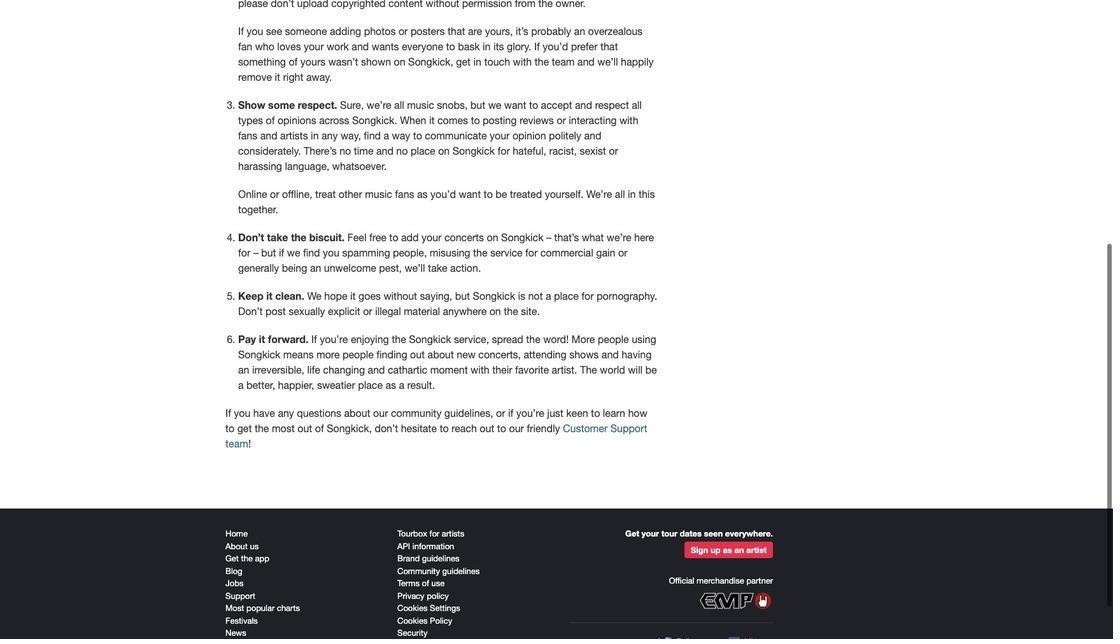 Task type: vqa. For each thing, say whether or not it's contained in the screenshot.
1st NO from right
yes



Task type: describe. For each thing, give the bounding box(es) containing it.
facebook image
[[729, 637, 740, 640]]

songkick down material
[[409, 333, 451, 344]]

we're inside sure, we're all music snobs, but we want to accept and respect all types of opinions across songkick. when it comes to posting reviews or interacting with fans and artists in any way, find a way to communicate your opinion politely and considerately. there's no time and no place on songkick for hateful, racist, sexist or harassing language, whatsoever.
[[367, 98, 392, 110]]

you for someone
[[247, 24, 263, 36]]

service
[[491, 246, 523, 258]]

0 horizontal spatial all
[[394, 98, 404, 110]]

show
[[238, 98, 266, 110]]

brand guidelines link
[[398, 553, 460, 563]]

but inside we hope it goes without saying, but songkick is not a place for pornography. don't post sexually explicit or illegal material anywhere on the site.
[[455, 289, 470, 301]]

api
[[398, 541, 410, 550]]

online
[[238, 187, 267, 199]]

app
[[255, 553, 269, 563]]

there's
[[304, 144, 337, 156]]

right
[[283, 70, 304, 82]]

fans inside online or offline, treat other music fans as you'd want to be treated yourself. we're all in this together.
[[395, 187, 415, 199]]

to left the reach
[[440, 422, 449, 433]]

the inside we hope it goes without saying, but songkick is not a place for pornography. don't post sexually explicit or illegal material anywhere on the site.
[[504, 305, 519, 316]]

out inside if you're enjoying the songkick service, spread the word! more people using songkick means more people finding out about new concerts, attending shows and having an irreversible, life changing and cathartic moment with their favorite artist. the world will be a better, happier, sweatier place as a result.
[[410, 348, 425, 359]]

its
[[494, 40, 504, 51]]

and up interacting
[[575, 98, 593, 110]]

remove
[[238, 70, 272, 82]]

artists inside sure, we're all music snobs, but we want to accept and respect all types of opinions across songkick. when it comes to posting reviews or interacting with fans and artists in any way, find a way to communicate your opinion politely and considerately. there's no time and no place on songkick for hateful, racist, sexist or harassing language, whatsoever.
[[280, 129, 308, 140]]

to right keen
[[591, 407, 600, 418]]

you for any
[[234, 407, 251, 418]]

we
[[307, 289, 322, 301]]

pornography.
[[597, 289, 658, 301]]

without
[[384, 289, 417, 301]]

generally
[[238, 261, 279, 273]]

blog link
[[226, 566, 243, 575]]

just
[[548, 407, 564, 418]]

friendly
[[527, 422, 560, 433]]

it right pay
[[259, 332, 265, 344]]

home
[[226, 528, 248, 538]]

biscuit.
[[310, 230, 345, 242]]

on inside the feel free to add your concerts on songkick – that's what we're here for – but if we find you spamming people, misusing the service for commercial gain or generally being an unwelcome pest, we'll take action.
[[487, 231, 499, 242]]

place inside sure, we're all music snobs, but we want to accept and respect all types of opinions across songkick. when it comes to posting reviews or interacting with fans and artists in any way, find a way to communicate your opinion politely and considerately. there's no time and no place on songkick for hateful, racist, sexist or harassing language, whatsoever.
[[411, 144, 436, 156]]

hesitate
[[401, 422, 437, 433]]

the left biscuit.
[[291, 230, 307, 242]]

see
[[266, 24, 282, 36]]

yourself.
[[545, 187, 584, 199]]

get inside home about us get the app blog jobs support most popular charts festivals news
[[226, 553, 239, 563]]

for inside sure, we're all music snobs, but we want to accept and respect all types of opinions across songkick. when it comes to posting reviews or interacting with fans and artists in any way, find a way to communicate your opinion politely and considerately. there's no time and no place on songkick for hateful, racist, sexist or harassing language, whatsoever.
[[498, 144, 510, 156]]

cookies settings link
[[398, 603, 461, 612]]

1 horizontal spatial get
[[626, 528, 640, 538]]

a left better,
[[238, 379, 244, 390]]

be inside online or offline, treat other music fans as you'd want to be treated yourself. we're all in this together.
[[496, 187, 507, 199]]

songkick inside the feel free to add your concerts on songkick – that's what we're here for – but if we find you spamming people, misusing the service for commercial gain or generally being an unwelcome pest, we'll take action.
[[502, 231, 544, 242]]

2 horizontal spatial all
[[632, 98, 642, 110]]

community guidelines link
[[398, 566, 480, 575]]

to right the reach
[[498, 422, 507, 433]]

place inside if you're enjoying the songkick service, spread the word! more people using songkick means more people finding out about new concerts, attending shows and having an irreversible, life changing and cathartic moment with their favorite artist. the world will be a better, happier, sweatier place as a result.
[[358, 379, 383, 390]]

most popular charts link
[[226, 603, 300, 612]]

twitter image
[[658, 637, 672, 640]]

keep
[[238, 289, 264, 301]]

your inside the feel free to add your concerts on songkick – that's what we're here for – but if we find you spamming people, misusing the service for commercial gain or generally being an unwelcome pest, we'll take action.
[[422, 231, 442, 242]]

on inside sure, we're all music snobs, but we want to accept and respect all types of opinions across songkick. when it comes to posting reviews or interacting with fans and artists in any way, find a way to communicate your opinion politely and considerately. there's no time and no place on songkick for hateful, racist, sexist or harassing language, whatsoever.
[[438, 144, 450, 156]]

not
[[528, 289, 543, 301]]

or inside if you have any questions about our community guidelines, or if you're just keen to learn how to get the most out of songkick, don't hesitate to reach out to our friendly
[[496, 407, 506, 418]]

better,
[[247, 379, 275, 390]]

or inside we hope it goes without saying, but songkick is not a place for pornography. don't post sexually explicit or illegal material anywhere on the site.
[[363, 305, 373, 316]]

tourbox
[[398, 528, 428, 538]]

sexually
[[289, 305, 325, 316]]

news link
[[226, 628, 246, 637]]

if right glory.
[[535, 40, 540, 51]]

customer
[[563, 422, 608, 433]]

adding
[[330, 24, 361, 36]]

customer support team link
[[226, 422, 648, 449]]

1 cookies from the top
[[398, 603, 428, 612]]

artist.
[[552, 363, 578, 375]]

being
[[282, 261, 307, 273]]

fan
[[238, 40, 252, 51]]

the inside home about us get the app blog jobs support most popular charts festivals news
[[241, 553, 253, 563]]

get inside if you have any questions about our community guidelines, or if you're just keen to learn how to get the most out of songkick, don't hesitate to reach out to our friendly
[[237, 422, 252, 433]]

1 no from the left
[[340, 144, 351, 156]]

it inside if you see someone adding photos or posters that are yours, it's probably an overzealous fan who loves your work and wants everyone to bask in its glory. if you'd prefer that something of yours wasn't shown on songkick, get in touch with the team and we'll happily remove it right away.
[[275, 70, 280, 82]]

a down the cathartic
[[399, 379, 405, 390]]

festivals link
[[226, 615, 258, 625]]

to inside online or offline, treat other music fans as you'd want to be treated yourself. we're all in this together.
[[484, 187, 493, 199]]

all inside online or offline, treat other music fans as you'd want to be treated yourself. we're all in this together.
[[615, 187, 625, 199]]

it inside sure, we're all music snobs, but we want to accept and respect all types of opinions across songkick. when it comes to posting reviews or interacting with fans and artists in any way, find a way to communicate your opinion politely and considerately. there's no time and no place on songkick for hateful, racist, sexist or harassing language, whatsoever.
[[429, 114, 435, 125]]

we inside sure, we're all music snobs, but we want to accept and respect all types of opinions across songkick. when it comes to posting reviews or interacting with fans and artists in any way, find a way to communicate your opinion politely and considerately. there's no time and no place on songkick for hateful, racist, sexist or harassing language, whatsoever.
[[488, 98, 502, 110]]

2 no from the left
[[397, 144, 408, 156]]

using
[[632, 333, 657, 344]]

to down when
[[413, 129, 422, 140]]

of inside if you have any questions about our community guidelines, or if you're just keen to learn how to get the most out of songkick, don't hesitate to reach out to our friendly
[[315, 422, 324, 433]]

official merchandise partner
[[669, 576, 774, 585]]

blog
[[226, 566, 243, 575]]

post
[[266, 305, 286, 316]]

together.
[[238, 203, 278, 214]]

cathartic
[[388, 363, 428, 375]]

site.
[[521, 305, 540, 316]]

cookies policy link
[[398, 615, 453, 625]]

attending
[[524, 348, 567, 359]]

your left tour
[[642, 528, 660, 538]]

gain
[[597, 246, 616, 258]]

your inside if you see someone adding photos or posters that are yours, it's probably an overzealous fan who loves your work and wants everyone to bask in its glory. if you'd prefer that something of yours wasn't shown on songkick, get in touch with the team and we'll happily remove it right away.
[[304, 40, 324, 51]]

respect
[[595, 98, 629, 110]]

to left the most
[[226, 422, 235, 433]]

about inside if you're enjoying the songkick service, spread the word! more people using songkick means more people finding out about new concerts, attending shows and having an irreversible, life changing and cathartic moment with their favorite artist. the world will be a better, happier, sweatier place as a result.
[[428, 348, 454, 359]]

any inside sure, we're all music snobs, but we want to accept and respect all types of opinions across songkick. when it comes to posting reviews or interacting with fans and artists in any way, find a way to communicate your opinion politely and considerately. there's no time and no place on songkick for hateful, racist, sexist or harassing language, whatsoever.
[[322, 129, 338, 140]]

language,
[[285, 159, 330, 171]]

concerts
[[445, 231, 484, 242]]

your inside sure, we're all music snobs, but we want to accept and respect all types of opinions across songkick. when it comes to posting reviews or interacting with fans and artists in any way, find a way to communicate your opinion politely and considerately. there's no time and no place on songkick for hateful, racist, sexist or harassing language, whatsoever.
[[490, 129, 510, 140]]

songkick, inside if you see someone adding photos or posters that are yours, it's probably an overzealous fan who loves your work and wants everyone to bask in its glory. if you'd prefer that something of yours wasn't shown on songkick, get in touch with the team and we'll happily remove it right away.
[[408, 55, 454, 66]]

reviews
[[520, 114, 554, 125]]

unwelcome
[[324, 261, 377, 273]]

considerately.
[[238, 144, 301, 156]]

find inside the feel free to add your concerts on songkick – that's what we're here for – but if we find you spamming people, misusing the service for commercial gain or generally being an unwelcome pest, we'll take action.
[[303, 246, 320, 258]]

find inside sure, we're all music snobs, but we want to accept and respect all types of opinions across songkick. when it comes to posting reviews or interacting with fans and artists in any way, find a way to communicate your opinion politely and considerately. there's no time and no place on songkick for hateful, racist, sexist or harassing language, whatsoever.
[[364, 129, 381, 140]]

is
[[518, 289, 526, 301]]

support link
[[226, 590, 255, 600]]

changing
[[323, 363, 365, 375]]

1 vertical spatial that
[[601, 40, 618, 51]]

happier,
[[278, 379, 314, 390]]

support inside "customer support team"
[[611, 422, 648, 433]]

and up considerately.
[[260, 129, 278, 140]]

songkick inside sure, we're all music snobs, but we want to accept and respect all types of opinions across songkick. when it comes to posting reviews or interacting with fans and artists in any way, find a way to communicate your opinion politely and considerately. there's no time and no place on songkick for hateful, racist, sexist or harassing language, whatsoever.
[[453, 144, 495, 156]]

more
[[572, 333, 595, 344]]

word!
[[544, 333, 569, 344]]

team inside "customer support team"
[[226, 437, 248, 449]]

commercial
[[541, 246, 594, 258]]

0 vertical spatial that
[[448, 24, 465, 36]]

hope
[[325, 289, 348, 301]]

to up 'reviews'
[[529, 98, 539, 110]]

glory.
[[507, 40, 532, 51]]

interacting
[[569, 114, 617, 125]]

opinions
[[278, 114, 316, 125]]

an left 'artist'
[[735, 544, 744, 554]]

irreversible,
[[252, 363, 305, 375]]

and up sexist
[[585, 129, 602, 140]]

the inside if you see someone adding photos or posters that are yours, it's probably an overzealous fan who loves your work and wants everyone to bask in its glory. if you'd prefer that something of yours wasn't shown on songkick, get in touch with the team and we'll happily remove it right away.
[[535, 55, 549, 66]]

hateful,
[[513, 144, 547, 156]]

we'll inside the feel free to add your concerts on songkick – that's what we're here for – but if we find you spamming people, misusing the service for commercial gain or generally being an unwelcome pest, we'll take action.
[[405, 261, 425, 273]]

an inside if you're enjoying the songkick service, spread the word! more people using songkick means more people finding out about new concerts, attending shows and having an irreversible, life changing and cathartic moment with their favorite artist. the world will be a better, happier, sweatier place as a result.
[[238, 363, 249, 375]]

way,
[[341, 129, 361, 140]]

about us link
[[226, 541, 259, 550]]

a inside we hope it goes without saying, but songkick is not a place for pornography. don't post sexually explicit or illegal material anywhere on the site.
[[546, 289, 552, 301]]

in down bask
[[474, 55, 482, 66]]

0 vertical spatial people
[[598, 333, 629, 344]]

when
[[400, 114, 427, 125]]

2 horizontal spatial out
[[480, 422, 495, 433]]

moment
[[431, 363, 468, 375]]

or inside the feel free to add your concerts on songkick – that's what we're here for – but if we find you spamming people, misusing the service for commercial gain or generally being an unwelcome pest, we'll take action.
[[619, 246, 628, 258]]

any inside if you have any questions about our community guidelines, or if you're just keen to learn how to get the most out of songkick, don't hesitate to reach out to our friendly
[[278, 407, 294, 418]]

up
[[711, 544, 721, 554]]

terms
[[398, 578, 420, 588]]

it's
[[516, 24, 529, 36]]

take inside the feel free to add your concerts on songkick – that's what we're here for – but if we find you spamming people, misusing the service for commercial gain or generally being an unwelcome pest, we'll take action.
[[428, 261, 448, 273]]

or inside if you see someone adding photos or posters that are yours, it's probably an overzealous fan who loves your work and wants everyone to bask in its glory. if you'd prefer that something of yours wasn't shown on songkick, get in touch with the team and we'll happily remove it right away.
[[399, 24, 408, 36]]

to right comes
[[471, 114, 480, 125]]

with inside if you're enjoying the songkick service, spread the word! more people using songkick means more people finding out about new concerts, attending shows and having an irreversible, life changing and cathartic moment with their favorite artist. the world will be a better, happier, sweatier place as a result.
[[471, 363, 490, 375]]

team inside if you see someone adding photos or posters that are yours, it's probably an overzealous fan who loves your work and wants everyone to bask in its glory. if you'd prefer that something of yours wasn't shown on songkick, get in touch with the team and we'll happily remove it right away.
[[552, 55, 575, 66]]

!
[[248, 437, 251, 449]]

comes
[[438, 114, 468, 125]]

the up attending
[[526, 333, 541, 344]]

the inside if you have any questions about our community guidelines, or if you're just keen to learn how to get the most out of songkick, don't hesitate to reach out to our friendly
[[255, 422, 269, 433]]

spread
[[492, 333, 524, 344]]

treated
[[510, 187, 542, 199]]

and down finding
[[368, 363, 385, 375]]

how
[[629, 407, 648, 418]]

information
[[413, 541, 455, 550]]

1 horizontal spatial –
[[547, 231, 552, 242]]

the up finding
[[392, 333, 406, 344]]

you inside the feel free to add your concerts on songkick – that's what we're here for – but if we find you spamming people, misusing the service for commercial gain or generally being an unwelcome pest, we'll take action.
[[323, 246, 340, 258]]

spamming
[[343, 246, 390, 258]]

if for songkick
[[312, 333, 317, 344]]

and up world
[[602, 348, 619, 359]]

partner
[[747, 576, 774, 585]]

2 horizontal spatial as
[[723, 544, 733, 554]]



Task type: locate. For each thing, give the bounding box(es) containing it.
1 horizontal spatial people
[[598, 333, 629, 344]]

1 vertical spatial any
[[278, 407, 294, 418]]

if inside if you have any questions about our community guidelines, or if you're just keen to learn how to get the most out of songkick, don't hesitate to reach out to our friendly
[[508, 407, 514, 418]]

don't take the biscuit.
[[238, 230, 345, 242]]

on inside we hope it goes without saying, but songkick is not a place for pornography. don't post sexually explicit or illegal material anywhere on the site.
[[490, 305, 501, 316]]

if you see someone adding photos or posters that are yours, it's probably an overzealous fan who loves your work and wants everyone to bask in its glory. if you'd prefer that something of yours wasn't shown on songkick, get in touch with the team and we'll happily remove it right away.
[[238, 24, 654, 82]]

0 horizontal spatial want
[[459, 187, 481, 199]]

get the app link
[[226, 553, 269, 563]]

or up 'politely'
[[557, 114, 566, 125]]

for inside tourbox for artists api information brand guidelines community guidelines terms of use privacy policy cookies settings cookies policy security
[[430, 528, 440, 538]]

in inside online or offline, treat other music fans as you'd want to be treated yourself. we're all in this together.
[[628, 187, 636, 199]]

home about us get the app blog jobs support most popular charts festivals news
[[226, 528, 300, 637]]

0 vertical spatial with
[[513, 55, 532, 66]]

songkick, inside if you have any questions about our community guidelines, or if you're just keen to learn how to get the most out of songkick, don't hesitate to reach out to our friendly
[[327, 422, 372, 433]]

we're
[[367, 98, 392, 110], [607, 231, 632, 242]]

bask
[[458, 40, 480, 51]]

and down prefer
[[578, 55, 595, 66]]

0 horizontal spatial you'd
[[431, 187, 456, 199]]

photos
[[364, 24, 396, 36]]

1 vertical spatial fans
[[395, 187, 415, 199]]

that left are
[[448, 24, 465, 36]]

out right the reach
[[480, 422, 495, 433]]

the down probably
[[535, 55, 549, 66]]

0 horizontal spatial get
[[237, 422, 252, 433]]

with down respect on the right of page
[[620, 114, 639, 125]]

1 vertical spatial we're
[[607, 231, 632, 242]]

you're inside if you're enjoying the songkick service, spread the word! more people using songkick means more people finding out about new concerts, attending shows and having an irreversible, life changing and cathartic moment with their favorite artist. the world will be a better, happier, sweatier place as a result.
[[320, 333, 348, 344]]

a left way
[[384, 129, 389, 140]]

an inside if you see someone adding photos or posters that are yours, it's probably an overzealous fan who loves your work and wants everyone to bask in its glory. if you'd prefer that something of yours wasn't shown on songkick, get in touch with the team and we'll happily remove it right away.
[[574, 24, 586, 36]]

music inside online or offline, treat other music fans as you'd want to be treated yourself. we're all in this together.
[[365, 187, 392, 199]]

means
[[283, 348, 314, 359]]

0 horizontal spatial no
[[340, 144, 351, 156]]

show some respect.
[[238, 98, 337, 110]]

news
[[226, 628, 246, 637]]

to inside if you see someone adding photos or posters that are yours, it's probably an overzealous fan who loves your work and wants everyone to bask in its glory. if you'd prefer that something of yours wasn't shown on songkick, get in touch with the team and we'll happily remove it right away.
[[446, 40, 455, 51]]

to left bask
[[446, 40, 455, 51]]

as inside if you're enjoying the songkick service, spread the word! more people using songkick means more people finding out about new concerts, attending shows and having an irreversible, life changing and cathartic moment with their favorite artist. the world will be a better, happier, sweatier place as a result.
[[386, 379, 396, 390]]

songkick,
[[408, 55, 454, 66], [327, 422, 372, 433]]

1 vertical spatial people
[[343, 348, 374, 359]]

2 cookies from the top
[[398, 615, 428, 625]]

security link
[[398, 628, 428, 637]]

1 horizontal spatial all
[[615, 187, 625, 199]]

1 horizontal spatial be
[[646, 363, 657, 375]]

you'd inside online or offline, treat other music fans as you'd want to be treated yourself. we're all in this together.
[[431, 187, 456, 199]]

as right the up
[[723, 544, 733, 554]]

politely
[[549, 129, 582, 140]]

0 horizontal spatial team
[[226, 437, 248, 449]]

with inside sure, we're all music snobs, but we want to accept and respect all types of opinions across songkick. when it comes to posting reviews or interacting with fans and artists in any way, find a way to communicate your opinion politely and considerately. there's no time and no place on songkick for hateful, racist, sexist or harassing language, whatsoever.
[[620, 114, 639, 125]]

0 vertical spatial you'd
[[543, 40, 569, 51]]

on down wants
[[394, 55, 406, 66]]

1 horizontal spatial any
[[322, 129, 338, 140]]

1 vertical spatial take
[[428, 261, 448, 273]]

the
[[580, 363, 597, 375]]

2 vertical spatial as
[[723, 544, 733, 554]]

0 horizontal spatial music
[[365, 187, 392, 199]]

team down better,
[[226, 437, 248, 449]]

songkick
[[453, 144, 495, 156], [502, 231, 544, 242], [473, 289, 515, 301], [409, 333, 451, 344], [238, 348, 281, 359]]

0 vertical spatial be
[[496, 187, 507, 199]]

about inside if you have any questions about our community guidelines, or if you're just keen to learn how to get the most out of songkick, don't hesitate to reach out to our friendly
[[344, 407, 371, 418]]

of inside tourbox for artists api information brand guidelines community guidelines terms of use privacy policy cookies settings cookies policy security
[[422, 578, 429, 588]]

if for adding
[[238, 24, 244, 36]]

and
[[352, 40, 369, 51], [578, 55, 595, 66], [575, 98, 593, 110], [260, 129, 278, 140], [585, 129, 602, 140], [377, 144, 394, 156], [602, 348, 619, 359], [368, 363, 385, 375]]

or right online
[[270, 187, 279, 199]]

0 horizontal spatial fans
[[238, 129, 258, 140]]

1 horizontal spatial find
[[364, 129, 381, 140]]

1 vertical spatial don't
[[238, 305, 263, 316]]

if right guidelines,
[[508, 407, 514, 418]]

learn
[[603, 407, 626, 418]]

in
[[483, 40, 491, 51], [474, 55, 482, 66], [311, 129, 319, 140], [628, 187, 636, 199]]

0 vertical spatial as
[[417, 187, 428, 199]]

we're up gain
[[607, 231, 632, 242]]

all
[[394, 98, 404, 110], [632, 98, 642, 110], [615, 187, 625, 199]]

0 vertical spatial get
[[456, 55, 471, 66]]

0 vertical spatial team
[[552, 55, 575, 66]]

0 vertical spatial artists
[[280, 129, 308, 140]]

whatsoever.
[[333, 159, 387, 171]]

get inside if you see someone adding photos or posters that are yours, it's probably an overzealous fan who loves your work and wants everyone to bask in its glory. if you'd prefer that something of yours wasn't shown on songkick, get in touch with the team and we'll happily remove it right away.
[[456, 55, 471, 66]]

1 vertical spatial be
[[646, 363, 657, 375]]

0 vertical spatial get
[[626, 528, 640, 538]]

an right being
[[310, 261, 321, 273]]

support down how
[[611, 422, 648, 433]]

tourbox for artists api information brand guidelines community guidelines terms of use privacy policy cookies settings cookies policy security
[[398, 528, 480, 637]]

it up post
[[266, 289, 273, 301]]

touch
[[485, 55, 510, 66]]

cookies down privacy
[[398, 603, 428, 612]]

your down 'posting'
[[490, 129, 510, 140]]

sign
[[691, 544, 709, 554]]

on inside if you see someone adding photos or posters that are yours, it's probably an overzealous fan who loves your work and wants everyone to bask in its glory. if you'd prefer that something of yours wasn't shown on songkick, get in touch with the team and we'll happily remove it right away.
[[394, 55, 406, 66]]

1 vertical spatial songkick,
[[327, 422, 372, 433]]

pay it forward.
[[238, 332, 309, 344]]

don't
[[238, 230, 264, 242], [238, 305, 263, 316]]

your right "add"
[[422, 231, 442, 242]]

0 vertical spatial music
[[407, 98, 434, 110]]

terms of use link
[[398, 578, 445, 588]]

official
[[669, 576, 695, 585]]

0 vertical spatial we
[[488, 98, 502, 110]]

and right time
[[377, 144, 394, 156]]

artists inside tourbox for artists api information brand guidelines community guidelines terms of use privacy policy cookies settings cookies policy security
[[442, 528, 465, 538]]

as up "add"
[[417, 187, 428, 199]]

songkick, down the everyone
[[408, 55, 454, 66]]

0 vertical spatial we're
[[367, 98, 392, 110]]

1 horizontal spatial that
[[601, 40, 618, 51]]

use
[[432, 578, 445, 588]]

1 horizontal spatial place
[[411, 144, 436, 156]]

place
[[411, 144, 436, 156], [554, 289, 579, 301], [358, 379, 383, 390]]

with
[[513, 55, 532, 66], [620, 114, 639, 125], [471, 363, 490, 375]]

0 vertical spatial but
[[471, 98, 486, 110]]

1 vertical spatial but
[[261, 246, 276, 258]]

1 horizontal spatial you'd
[[543, 40, 569, 51]]

of down questions
[[315, 422, 324, 433]]

1 vertical spatial as
[[386, 379, 396, 390]]

artists down opinions
[[280, 129, 308, 140]]

you're up friendly
[[517, 407, 545, 418]]

that down overzealous in the right top of the page
[[601, 40, 618, 51]]

about up moment
[[428, 348, 454, 359]]

or inside online or offline, treat other music fans as you'd want to be treated yourself. we're all in this together.
[[270, 187, 279, 199]]

2 vertical spatial with
[[471, 363, 490, 375]]

1 vertical spatial guidelines
[[443, 566, 480, 575]]

the down the about us link
[[241, 553, 253, 563]]

1 vertical spatial with
[[620, 114, 639, 125]]

policy
[[430, 615, 453, 625]]

fans up "add"
[[395, 187, 415, 199]]

don't inside we hope it goes without saying, but songkick is not a place for pornography. don't post sexually explicit or illegal material anywhere on the site.
[[238, 305, 263, 316]]

but inside the feel free to add your concerts on songkick – that's what we're here for – but if we find you spamming people, misusing the service for commercial gain or generally being an unwelcome pest, we'll take action.
[[261, 246, 276, 258]]

and down adding
[[352, 40, 369, 51]]

of inside if you see someone adding photos or posters that are yours, it's probably an overzealous fan who loves your work and wants everyone to bask in its glory. if you'd prefer that something of yours wasn't shown on songkick, get in touch with the team and we'll happily remove it right away.
[[289, 55, 298, 66]]

songkick up service
[[502, 231, 544, 242]]

festivals
[[226, 615, 258, 625]]

communicate
[[425, 129, 487, 140]]

1 horizontal spatial fans
[[395, 187, 415, 199]]

1 horizontal spatial you're
[[517, 407, 545, 418]]

– left that's
[[547, 231, 552, 242]]

any
[[322, 129, 338, 140], [278, 407, 294, 418]]

are
[[468, 24, 482, 36]]

1 horizontal spatial out
[[410, 348, 425, 359]]

add
[[401, 231, 419, 242]]

for up information
[[430, 528, 440, 538]]

you're inside if you have any questions about our community guidelines, or if you're just keen to learn how to get the most out of songkick, don't hesitate to reach out to our friendly
[[517, 407, 545, 418]]

songkick down communicate
[[453, 144, 495, 156]]

you're up more
[[320, 333, 348, 344]]

songkick, down questions
[[327, 422, 372, 433]]

artist
[[747, 544, 767, 554]]

us
[[250, 541, 259, 550]]

0 vertical spatial if
[[279, 246, 284, 258]]

guidelines up use
[[443, 566, 480, 575]]

0 horizontal spatial with
[[471, 363, 490, 375]]

on
[[394, 55, 406, 66], [438, 144, 450, 156], [487, 231, 499, 242], [490, 305, 501, 316]]

for up generally
[[238, 246, 251, 258]]

find down biscuit.
[[303, 246, 320, 258]]

0 horizontal spatial out
[[298, 422, 312, 433]]

happily
[[621, 55, 654, 66]]

harassing
[[238, 159, 282, 171]]

we're inside the feel free to add your concerts on songkick – that's what we're here for – but if we find you spamming people, misusing the service for commercial gain or generally being an unwelcome pest, we'll take action.
[[607, 231, 632, 242]]

someone
[[285, 24, 327, 36]]

cookies up security link
[[398, 615, 428, 625]]

most
[[272, 422, 295, 433]]

people up having
[[598, 333, 629, 344]]

if for questions
[[226, 407, 231, 418]]

emp image
[[698, 589, 774, 611]]

0 horizontal spatial people
[[343, 348, 374, 359]]

saying,
[[420, 289, 453, 301]]

1 vertical spatial want
[[459, 187, 481, 199]]

as inside online or offline, treat other music fans as you'd want to be treated yourself. we're all in this together.
[[417, 187, 428, 199]]

if inside the feel free to add your concerts on songkick – that's what we're here for – but if we find you spamming people, misusing the service for commercial gain or generally being an unwelcome pest, we'll take action.
[[279, 246, 284, 258]]

0 horizontal spatial any
[[278, 407, 294, 418]]

community
[[398, 566, 440, 575]]

0 vertical spatial our
[[373, 407, 388, 418]]

1 vertical spatial you'd
[[431, 187, 456, 199]]

of inside sure, we're all music snobs, but we want to accept and respect all types of opinions across songkick. when it comes to posting reviews or interacting with fans and artists in any way, find a way to communicate your opinion politely and considerately. there's no time and no place on songkick for hateful, racist, sexist or harassing language, whatsoever.
[[266, 114, 275, 125]]

cookies
[[398, 603, 428, 612], [398, 615, 428, 625]]

on down communicate
[[438, 144, 450, 156]]

to
[[446, 40, 455, 51], [529, 98, 539, 110], [471, 114, 480, 125], [413, 129, 422, 140], [484, 187, 493, 199], [390, 231, 399, 242], [591, 407, 600, 418], [226, 422, 235, 433], [440, 422, 449, 433], [498, 422, 507, 433]]

with inside if you see someone adding photos or posters that are yours, it's probably an overzealous fan who loves your work and wants everyone to bask in its glory. if you'd prefer that something of yours wasn't shown on songkick, get in touch with the team and we'll happily remove it right away.
[[513, 55, 532, 66]]

in inside sure, we're all music snobs, but we want to accept and respect all types of opinions across songkick. when it comes to posting reviews or interacting with fans and artists in any way, find a way to communicate your opinion politely and considerately. there's no time and no place on songkick for hateful, racist, sexist or harassing language, whatsoever.
[[311, 129, 319, 140]]

songkick left is
[[473, 289, 515, 301]]

it inside we hope it goes without saying, but songkick is not a place for pornography. don't post sexually explicit or illegal material anywhere on the site.
[[350, 289, 356, 301]]

1 vertical spatial –
[[253, 246, 259, 258]]

music right other on the left top of the page
[[365, 187, 392, 199]]

or right 'photos'
[[399, 24, 408, 36]]

be right will
[[646, 363, 657, 375]]

0 vertical spatial guidelines
[[422, 553, 460, 563]]

1 don't from the top
[[238, 230, 264, 242]]

you down biscuit.
[[323, 246, 340, 258]]

opinion
[[513, 129, 546, 140]]

enjoying
[[351, 333, 389, 344]]

1 vertical spatial artists
[[442, 528, 465, 538]]

but
[[471, 98, 486, 110], [261, 246, 276, 258], [455, 289, 470, 301]]

we'll inside if you see someone adding photos or posters that are yours, it's probably an overzealous fan who loves your work and wants everyone to bask in its glory. if you'd prefer that something of yours wasn't shown on songkick, get in touch with the team and we'll happily remove it right away.
[[598, 55, 618, 66]]

fans inside sure, we're all music snobs, but we want to accept and respect all types of opinions across songkick. when it comes to posting reviews or interacting with fans and artists in any way, find a way to communicate your opinion politely and considerately. there's no time and no place on songkick for hateful, racist, sexist or harassing language, whatsoever.
[[238, 129, 258, 140]]

1 horizontal spatial our
[[509, 422, 524, 433]]

want inside sure, we're all music snobs, but we want to accept and respect all types of opinions across songkick. when it comes to posting reviews or interacting with fans and artists in any way, find a way to communicate your opinion politely and considerately. there's no time and no place on songkick for hateful, racist, sexist or harassing language, whatsoever.
[[505, 98, 527, 110]]

0 vertical spatial about
[[428, 348, 454, 359]]

but inside sure, we're all music snobs, but we want to accept and respect all types of opinions across songkick. when it comes to posting reviews or interacting with fans and artists in any way, find a way to communicate your opinion politely and considerately. there's no time and no place on songkick for hateful, racist, sexist or harassing language, whatsoever.
[[471, 98, 486, 110]]

yours
[[301, 55, 326, 66]]

1 horizontal spatial artists
[[442, 528, 465, 538]]

1 horizontal spatial no
[[397, 144, 408, 156]]

1 horizontal spatial music
[[407, 98, 434, 110]]

if inside if you're enjoying the songkick service, spread the word! more people using songkick means more people finding out about new concerts, attending shows and having an irreversible, life changing and cathartic moment with their favorite artist. the world will be a better, happier, sweatier place as a result.
[[312, 333, 317, 344]]

we'll down the people, at the left of the page
[[405, 261, 425, 273]]

1 vertical spatial you
[[323, 246, 340, 258]]

0 vertical spatial any
[[322, 129, 338, 140]]

out
[[410, 348, 425, 359], [298, 422, 312, 433], [480, 422, 495, 433]]

it right when
[[429, 114, 435, 125]]

misusing
[[430, 246, 471, 258]]

place inside we hope it goes without saying, but songkick is not a place for pornography. don't post sexually explicit or illegal material anywhere on the site.
[[554, 289, 579, 301]]

more
[[317, 348, 340, 359]]

0 horizontal spatial if
[[279, 246, 284, 258]]

0 horizontal spatial place
[[358, 379, 383, 390]]

privacy
[[398, 590, 425, 600]]

service,
[[454, 333, 489, 344]]

all right we're
[[615, 187, 625, 199]]

for inside we hope it goes without saying, but songkick is not a place for pornography. don't post sexually explicit or illegal material anywhere on the site.
[[582, 289, 594, 301]]

tourbox for artists link
[[398, 528, 465, 538]]

music inside sure, we're all music snobs, but we want to accept and respect all types of opinions across songkick. when it comes to posting reviews or interacting with fans and artists in any way, find a way to communicate your opinion politely and considerately. there's no time and no place on songkick for hateful, racist, sexist or harassing language, whatsoever.
[[407, 98, 434, 110]]

will
[[628, 363, 643, 375]]

0 vertical spatial place
[[411, 144, 436, 156]]

a inside sure, we're all music snobs, but we want to accept and respect all types of opinions across songkick. when it comes to posting reviews or interacting with fans and artists in any way, find a way to communicate your opinion politely and considerately. there's no time and no place on songkick for hateful, racist, sexist or harassing language, whatsoever.
[[384, 129, 389, 140]]

in left "its"
[[483, 40, 491, 51]]

here
[[635, 231, 654, 242]]

1 horizontal spatial team
[[552, 55, 575, 66]]

you inside if you have any questions about our community guidelines, or if you're just keen to learn how to get the most out of songkick, don't hesitate to reach out to our friendly
[[234, 407, 251, 418]]

snobs,
[[437, 98, 468, 110]]

if up more
[[312, 333, 317, 344]]

support inside home about us get the app blog jobs support most popular charts festivals news
[[226, 590, 255, 600]]

if down don't take the biscuit.
[[279, 246, 284, 258]]

shown
[[361, 55, 391, 66]]

support up most
[[226, 590, 255, 600]]

it left the right
[[275, 70, 280, 82]]

for right service
[[526, 246, 538, 258]]

0 horizontal spatial we
[[287, 246, 300, 258]]

your up yours
[[304, 40, 324, 51]]

0 vertical spatial support
[[611, 422, 648, 433]]

1 horizontal spatial about
[[428, 348, 454, 359]]

you up fan
[[247, 24, 263, 36]]

0 vertical spatial cookies
[[398, 603, 428, 612]]

everywhere.
[[726, 528, 774, 538]]

0 vertical spatial fans
[[238, 129, 258, 140]]

or right sexist
[[609, 144, 619, 156]]

sexist
[[580, 144, 607, 156]]

get your tour dates seen everywhere.
[[626, 528, 774, 538]]

0 vertical spatial don't
[[238, 230, 264, 242]]

we inside the feel free to add your concerts on songkick – that's what we're here for – but if we find you spamming people, misusing the service for commercial gain or generally being an unwelcome pest, we'll take action.
[[287, 246, 300, 258]]

1 horizontal spatial we're
[[607, 231, 632, 242]]

1 vertical spatial team
[[226, 437, 248, 449]]

1 vertical spatial get
[[226, 553, 239, 563]]

1 horizontal spatial take
[[428, 261, 448, 273]]

keep it clean.
[[238, 289, 305, 301]]

place right not
[[554, 289, 579, 301]]

material
[[404, 305, 440, 316]]

having
[[622, 348, 652, 359]]

to right free
[[390, 231, 399, 242]]

or right gain
[[619, 246, 628, 258]]

the down is
[[504, 305, 519, 316]]

team down prefer
[[552, 55, 575, 66]]

want inside online or offline, treat other music fans as you'd want to be treated yourself. we're all in this together.
[[459, 187, 481, 199]]

we up 'posting'
[[488, 98, 502, 110]]

1 horizontal spatial we
[[488, 98, 502, 110]]

0 vertical spatial –
[[547, 231, 552, 242]]

we'll
[[598, 55, 618, 66], [405, 261, 425, 273]]

if inside if you have any questions about our community guidelines, or if you're just keen to learn how to get the most out of songkick, don't hesitate to reach out to our friendly
[[226, 407, 231, 418]]

1 horizontal spatial support
[[611, 422, 648, 433]]

0 horizontal spatial we're
[[367, 98, 392, 110]]

1 vertical spatial music
[[365, 187, 392, 199]]

0 horizontal spatial songkick,
[[327, 422, 372, 433]]

2 horizontal spatial with
[[620, 114, 639, 125]]

for left 'pornography.'
[[582, 289, 594, 301]]

1 horizontal spatial we'll
[[598, 55, 618, 66]]

be
[[496, 187, 507, 199], [646, 363, 657, 375]]

support
[[611, 422, 648, 433], [226, 590, 255, 600]]

no down way
[[397, 144, 408, 156]]

an up prefer
[[574, 24, 586, 36]]

yours,
[[485, 24, 513, 36]]

you inside if you see someone adding photos or posters that are yours, it's probably an overzealous fan who loves your work and wants everyone to bask in its glory. if you'd prefer that something of yours wasn't shown on songkick, get in touch with the team and we'll happily remove it right away.
[[247, 24, 263, 36]]

want
[[505, 98, 527, 110], [459, 187, 481, 199]]

about down sweatier
[[344, 407, 371, 418]]

in left this
[[628, 187, 636, 199]]

clean.
[[275, 289, 305, 301]]

your
[[304, 40, 324, 51], [490, 129, 510, 140], [422, 231, 442, 242], [642, 528, 660, 538]]

take down misusing
[[428, 261, 448, 273]]

0 horizontal spatial artists
[[280, 129, 308, 140]]

0 horizontal spatial about
[[344, 407, 371, 418]]

take down together.
[[267, 230, 288, 242]]

an inside the feel free to add your concerts on songkick – that's what we're here for – but if we find you spamming people, misusing the service for commercial gain or generally being an unwelcome pest, we'll take action.
[[310, 261, 321, 273]]

want up 'posting'
[[505, 98, 527, 110]]

songkick inside we hope it goes without saying, but songkick is not a place for pornography. don't post sexually explicit or illegal material anywhere on the site.
[[473, 289, 515, 301]]

we'll down prefer
[[598, 55, 618, 66]]

we up being
[[287, 246, 300, 258]]

– up generally
[[253, 246, 259, 258]]

0 vertical spatial want
[[505, 98, 527, 110]]

guidelines
[[422, 553, 460, 563], [443, 566, 480, 575]]

2 vertical spatial place
[[358, 379, 383, 390]]

you left have
[[234, 407, 251, 418]]

have
[[253, 407, 275, 418]]

questions
[[297, 407, 342, 418]]

to inside the feel free to add your concerts on songkick – that's what we're here for – but if we find you spamming people, misusing the service for commercial gain or generally being an unwelcome pest, we'll take action.
[[390, 231, 399, 242]]

0 horizontal spatial be
[[496, 187, 507, 199]]

1 vertical spatial find
[[303, 246, 320, 258]]

0 vertical spatial you're
[[320, 333, 348, 344]]

with down glory.
[[513, 55, 532, 66]]

all right respect on the right of page
[[632, 98, 642, 110]]

2 don't from the top
[[238, 305, 263, 316]]

0 vertical spatial take
[[267, 230, 288, 242]]

overzealous
[[588, 24, 643, 36]]

tour
[[662, 528, 678, 538]]

0 horizontal spatial you're
[[320, 333, 348, 344]]

people down enjoying
[[343, 348, 374, 359]]

0 vertical spatial find
[[364, 129, 381, 140]]

policy
[[427, 590, 449, 600]]

accept
[[541, 98, 573, 110]]

0 horizontal spatial that
[[448, 24, 465, 36]]

get left tour
[[626, 528, 640, 538]]

songkick down pay
[[238, 348, 281, 359]]

we're
[[587, 187, 613, 199]]

1 horizontal spatial want
[[505, 98, 527, 110]]

you'd up concerts
[[431, 187, 456, 199]]

our left friendly
[[509, 422, 524, 433]]

be inside if you're enjoying the songkick service, spread the word! more people using songkick means more people finding out about new concerts, attending shows and having an irreversible, life changing and cathartic moment with their favorite artist. the world will be a better, happier, sweatier place as a result.
[[646, 363, 657, 375]]

that
[[448, 24, 465, 36], [601, 40, 618, 51]]

or right guidelines,
[[496, 407, 506, 418]]

the inside the feel free to add your concerts on songkick – that's what we're here for – but if we find you spamming people, misusing the service for commercial gain or generally being an unwelcome pest, we'll take action.
[[473, 246, 488, 258]]

you'd inside if you see someone adding photos or posters that are yours, it's probably an overzealous fan who loves your work and wants everyone to bask in its glory. if you'd prefer that something of yours wasn't shown on songkick, get in touch with the team and we'll happily remove it right away.
[[543, 40, 569, 51]]



